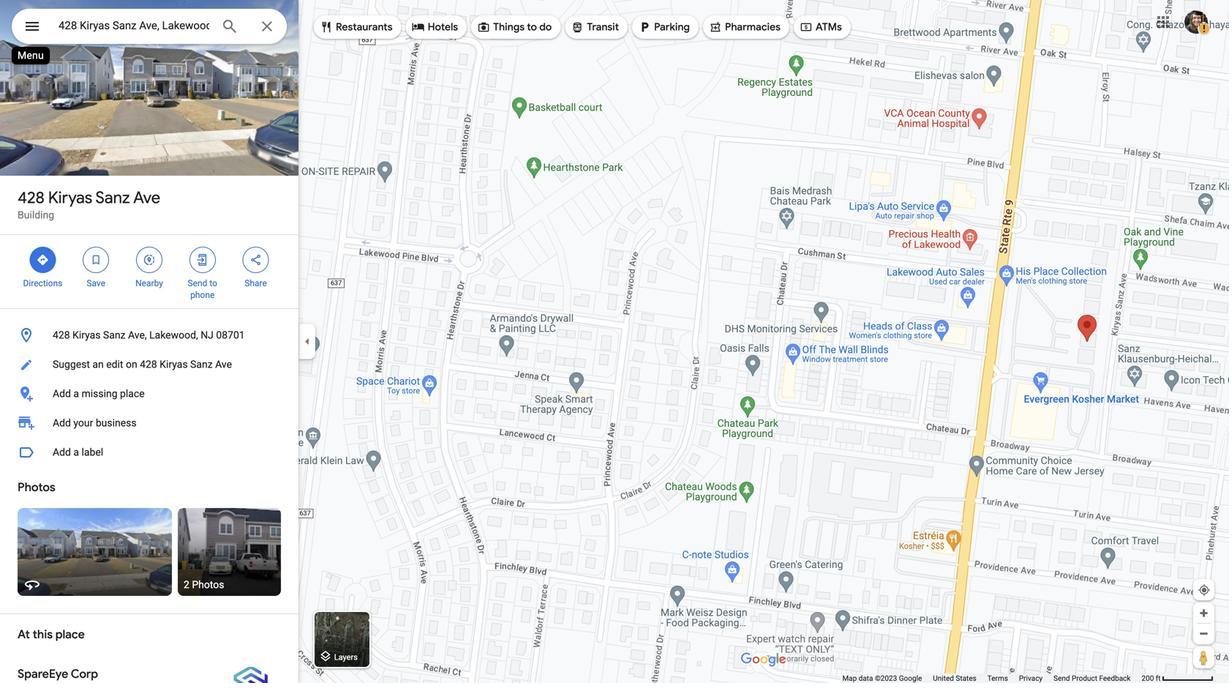 Task type: describe. For each thing, give the bounding box(es) containing it.
suggest an edit on 428 kiryas sanz ave
[[53, 358, 232, 370]]

ave,
[[128, 329, 147, 341]]


[[89, 252, 103, 268]]


[[477, 19, 491, 35]]

zoom in image
[[1199, 608, 1210, 619]]

add a missing place button
[[0, 379, 299, 409]]

0 vertical spatial photos
[[18, 480, 55, 495]]

directions
[[23, 278, 62, 288]]


[[143, 252, 156, 268]]

an
[[93, 358, 104, 370]]

suggest an edit on 428 kiryas sanz ave button
[[0, 350, 299, 379]]

kiryas inside button
[[160, 358, 188, 370]]


[[320, 19, 333, 35]]

add a label
[[53, 446, 103, 458]]


[[638, 19, 652, 35]]

label
[[82, 446, 103, 458]]

sanz for ave,
[[103, 329, 126, 341]]

spareeye corp
[[18, 667, 98, 682]]

google maps element
[[0, 0, 1230, 683]]

footer inside google maps element
[[843, 674, 1142, 683]]

your
[[73, 417, 93, 429]]

to inside send to phone
[[210, 278, 217, 288]]

pharmacies
[[725, 20, 781, 34]]

save
[[87, 278, 105, 288]]

add your business link
[[0, 409, 299, 438]]

parking
[[655, 20, 690, 34]]

200 ft button
[[1142, 674, 1215, 683]]

sanz for ave
[[96, 187, 130, 208]]

transit
[[587, 20, 619, 34]]

 parking
[[638, 19, 690, 35]]

200
[[1142, 674, 1155, 683]]

add for add a missing place
[[53, 388, 71, 400]]

08701
[[216, 329, 245, 341]]

place inside button
[[120, 388, 145, 400]]

collapse side panel image
[[299, 333, 316, 350]]

428 for ave
[[18, 187, 44, 208]]

show your location image
[[1198, 583, 1212, 597]]

 restaurants
[[320, 19, 393, 35]]

hotels
[[428, 20, 458, 34]]


[[412, 19, 425, 35]]

corp
[[71, 667, 98, 682]]

200 ft
[[1142, 674, 1162, 683]]

terms button
[[988, 674, 1009, 683]]


[[196, 252, 209, 268]]

do
[[540, 20, 552, 34]]

 hotels
[[412, 19, 458, 35]]

428 kiryas sanz ave, lakewood, nj 08701 button
[[0, 321, 299, 350]]


[[36, 252, 49, 268]]


[[709, 19, 723, 35]]

2
[[184, 579, 190, 591]]

428 kiryas sanz ave building
[[18, 187, 160, 221]]

a for missing
[[73, 388, 79, 400]]

send to phone
[[188, 278, 217, 300]]

lakewood,
[[149, 329, 198, 341]]

share
[[245, 278, 267, 288]]


[[800, 19, 813, 35]]

 things to do
[[477, 19, 552, 35]]

nj
[[201, 329, 214, 341]]


[[249, 252, 263, 268]]

on
[[126, 358, 137, 370]]

send for send to phone
[[188, 278, 207, 288]]

add a label button
[[0, 438, 299, 467]]



Task type: locate. For each thing, give the bounding box(es) containing it.
1 horizontal spatial ave
[[215, 358, 232, 370]]

states
[[956, 674, 977, 683]]

add a missing place
[[53, 388, 145, 400]]

edit
[[106, 358, 123, 370]]

kiryas inside button
[[73, 329, 101, 341]]

1 horizontal spatial send
[[1054, 674, 1071, 683]]

©2023
[[876, 674, 898, 683]]

to left do
[[527, 20, 537, 34]]

428 inside button
[[53, 329, 70, 341]]

 pharmacies
[[709, 19, 781, 35]]

2 add from the top
[[53, 417, 71, 429]]

none field inside 428 kiryas sanz ave, lakewood, nj 08701 field
[[59, 17, 209, 34]]

feedback
[[1100, 674, 1131, 683]]

2 a from the top
[[73, 446, 79, 458]]

terms
[[988, 674, 1009, 683]]

at this place
[[18, 627, 85, 642]]

0 vertical spatial add
[[53, 388, 71, 400]]

kiryas for ave,
[[73, 329, 101, 341]]

None field
[[59, 17, 209, 34]]

428 for ave,
[[53, 329, 70, 341]]

1 a from the top
[[73, 388, 79, 400]]

zoom out image
[[1199, 628, 1210, 639]]

ave
[[133, 187, 160, 208], [215, 358, 232, 370]]

kiryas down lakewood,
[[160, 358, 188, 370]]

send for send product feedback
[[1054, 674, 1071, 683]]

 transit
[[571, 19, 619, 35]]

 search field
[[12, 9, 287, 47]]

0 vertical spatial to
[[527, 20, 537, 34]]

add left label
[[53, 446, 71, 458]]

phone
[[190, 290, 215, 300]]

this
[[33, 627, 53, 642]]

show street view coverage image
[[1194, 646, 1215, 668]]

1 vertical spatial sanz
[[103, 329, 126, 341]]

add for add a label
[[53, 446, 71, 458]]

0 horizontal spatial photos
[[18, 480, 55, 495]]

actions for 428 kiryas sanz ave region
[[0, 235, 299, 308]]

sanz
[[96, 187, 130, 208], [103, 329, 126, 341], [190, 358, 213, 370]]

google
[[900, 674, 923, 683]]

ave inside "428 kiryas sanz ave building"
[[133, 187, 160, 208]]

at
[[18, 627, 30, 642]]

add left your
[[53, 417, 71, 429]]

missing
[[82, 388, 118, 400]]

place
[[120, 388, 145, 400], [55, 627, 85, 642]]

sanz inside button
[[103, 329, 126, 341]]

ave up  on the top
[[133, 187, 160, 208]]

a inside add a label button
[[73, 446, 79, 458]]

business
[[96, 417, 137, 429]]

place right this
[[55, 627, 85, 642]]

1 horizontal spatial photos
[[192, 579, 224, 591]]

0 vertical spatial sanz
[[96, 187, 130, 208]]

0 vertical spatial a
[[73, 388, 79, 400]]

add
[[53, 388, 71, 400], [53, 417, 71, 429], [53, 446, 71, 458]]

sanz inside "428 kiryas sanz ave building"
[[96, 187, 130, 208]]

united
[[934, 674, 955, 683]]

send inside send to phone
[[188, 278, 207, 288]]

1 vertical spatial place
[[55, 627, 85, 642]]

2 vertical spatial kiryas
[[160, 358, 188, 370]]

to
[[527, 20, 537, 34], [210, 278, 217, 288]]

2 horizontal spatial 428
[[140, 358, 157, 370]]

kiryas
[[48, 187, 92, 208], [73, 329, 101, 341], [160, 358, 188, 370]]

privacy button
[[1020, 674, 1043, 683]]

spareeye
[[18, 667, 68, 682]]

1 vertical spatial to
[[210, 278, 217, 288]]

footer
[[843, 674, 1142, 683]]

layers
[[334, 653, 358, 662]]

428 up suggest
[[53, 329, 70, 341]]

photos right 2 at the bottom of page
[[192, 579, 224, 591]]

1 vertical spatial photos
[[192, 579, 224, 591]]

send product feedback button
[[1054, 674, 1131, 683]]

0 vertical spatial place
[[120, 388, 145, 400]]

kiryas up building at the top of the page
[[48, 187, 92, 208]]

a inside add a missing place button
[[73, 388, 79, 400]]

sanz up 
[[96, 187, 130, 208]]

photos down the add a label
[[18, 480, 55, 495]]

atms
[[816, 20, 843, 34]]

428 kiryas sanz ave, lakewood, nj 08701
[[53, 329, 245, 341]]

0 horizontal spatial to
[[210, 278, 217, 288]]

nearby
[[135, 278, 163, 288]]

0 horizontal spatial place
[[55, 627, 85, 642]]

428 inside button
[[140, 358, 157, 370]]

map data ©2023 google
[[843, 674, 923, 683]]

a left label
[[73, 446, 79, 458]]

1 vertical spatial send
[[1054, 674, 1071, 683]]

428 right on
[[140, 358, 157, 370]]

1 vertical spatial add
[[53, 417, 71, 429]]

ft
[[1157, 674, 1162, 683]]

2 photos button
[[178, 508, 281, 596]]

1 horizontal spatial to
[[527, 20, 537, 34]]

0 horizontal spatial ave
[[133, 187, 160, 208]]

0 vertical spatial 428
[[18, 187, 44, 208]]


[[23, 16, 41, 37]]

0 horizontal spatial send
[[188, 278, 207, 288]]

send up phone
[[188, 278, 207, 288]]

send inside button
[[1054, 674, 1071, 683]]

1 horizontal spatial place
[[120, 388, 145, 400]]

spareeye corp link
[[0, 655, 299, 683]]

1 vertical spatial ave
[[215, 358, 232, 370]]

add your business
[[53, 417, 137, 429]]

sanz left ave,
[[103, 329, 126, 341]]

place down on
[[120, 388, 145, 400]]

a left missing
[[73, 388, 79, 400]]

to inside  things to do
[[527, 20, 537, 34]]

2 photos
[[184, 579, 224, 591]]

1 add from the top
[[53, 388, 71, 400]]

privacy
[[1020, 674, 1043, 683]]

0 vertical spatial send
[[188, 278, 207, 288]]

sanz inside button
[[190, 358, 213, 370]]

united states button
[[934, 674, 977, 683]]

428 kiryas sanz ave main content
[[0, 0, 299, 683]]

product
[[1073, 674, 1098, 683]]

photos inside button
[[192, 579, 224, 591]]

building
[[18, 209, 54, 221]]

restaurants
[[336, 20, 393, 34]]

a
[[73, 388, 79, 400], [73, 446, 79, 458]]

data
[[859, 674, 874, 683]]

kiryas up an
[[73, 329, 101, 341]]

footer containing map data ©2023 google
[[843, 674, 1142, 683]]

0 horizontal spatial 428
[[18, 187, 44, 208]]

428
[[18, 187, 44, 208], [53, 329, 70, 341], [140, 358, 157, 370]]

1 vertical spatial a
[[73, 446, 79, 458]]

1 vertical spatial 428
[[53, 329, 70, 341]]

add down suggest
[[53, 388, 71, 400]]

send product feedback
[[1054, 674, 1131, 683]]

add for add your business
[[53, 417, 71, 429]]

things
[[494, 20, 525, 34]]

2 vertical spatial sanz
[[190, 358, 213, 370]]

send
[[188, 278, 207, 288], [1054, 674, 1071, 683]]

2 vertical spatial 428
[[140, 358, 157, 370]]

a for label
[[73, 446, 79, 458]]

1 vertical spatial kiryas
[[73, 329, 101, 341]]

0 vertical spatial kiryas
[[48, 187, 92, 208]]

kiryas inside "428 kiryas sanz ave building"
[[48, 187, 92, 208]]

photos
[[18, 480, 55, 495], [192, 579, 224, 591]]


[[571, 19, 584, 35]]

1 horizontal spatial 428
[[53, 329, 70, 341]]

kiryas for ave
[[48, 187, 92, 208]]

united states
[[934, 674, 977, 683]]

 atms
[[800, 19, 843, 35]]

0 vertical spatial ave
[[133, 187, 160, 208]]

ave down 08701
[[215, 358, 232, 370]]

sanz down nj
[[190, 358, 213, 370]]

428 Kiryas Sanz Ave, Lakewood, NJ 08701 field
[[12, 9, 287, 44]]

to up phone
[[210, 278, 217, 288]]

suggest
[[53, 358, 90, 370]]

ave inside button
[[215, 358, 232, 370]]

 button
[[12, 9, 53, 47]]

2 vertical spatial add
[[53, 446, 71, 458]]

428 up building at the top of the page
[[18, 187, 44, 208]]

send left product
[[1054, 674, 1071, 683]]

3 add from the top
[[53, 446, 71, 458]]

428 inside "428 kiryas sanz ave building"
[[18, 187, 44, 208]]

map
[[843, 674, 857, 683]]



Task type: vqa. For each thing, say whether or not it's contained in the screenshot.
Things
yes



